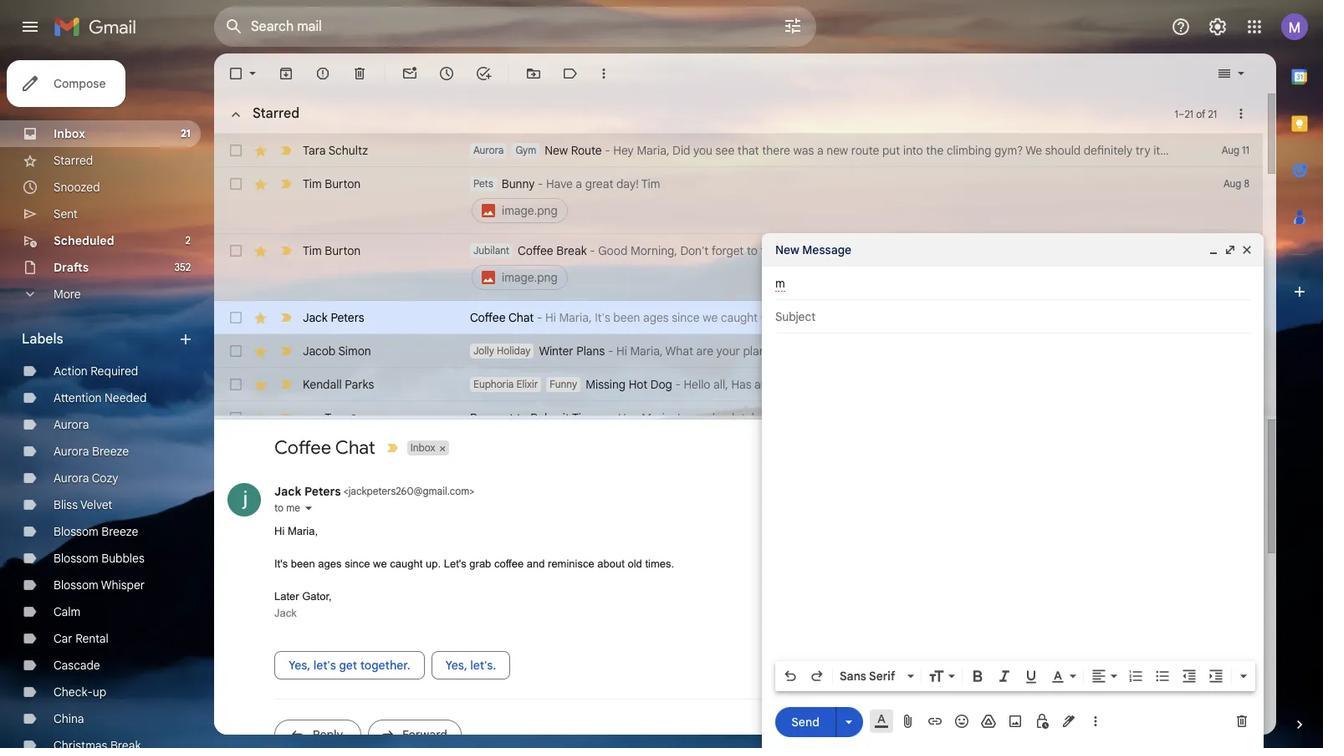 Task type: locate. For each thing, give the bounding box(es) containing it.
coffee for coffee chat
[[274, 437, 331, 459]]

hello
[[684, 377, 710, 392]]

aug left the 8
[[1224, 177, 1241, 190]]

inbox inside labels navigation
[[54, 126, 85, 141]]

2 blossom from the top
[[54, 551, 98, 566]]

insert emoji ‪(⌘⇧2)‬ image
[[953, 713, 970, 730]]

peters inside row
[[331, 310, 364, 325]]

1 vertical spatial new
[[775, 243, 799, 258]]

1 vertical spatial into
[[991, 377, 1011, 392]]

1 vertical spatial hi
[[616, 344, 627, 359]]

chat
[[508, 310, 534, 325], [335, 437, 375, 459]]

it's up plans
[[595, 310, 610, 325]]

compose
[[54, 76, 106, 91]]

into right put at the top right of page
[[903, 143, 923, 158]]

me , tara 2
[[303, 410, 356, 425]]

break
[[556, 243, 587, 258]]

the right for
[[792, 344, 810, 359]]

inbox for inbox button
[[410, 442, 435, 454]]

0 vertical spatial been
[[613, 310, 640, 325]]

2 tim burton from the top
[[303, 243, 361, 258]]

are left not
[[887, 344, 904, 359]]

coffee for coffee chat - hi maria, it's been ages since we caught up. let's grab coffee and reminisce about old times. later gator, jack
[[470, 310, 506, 325]]

breeze up the cozy
[[92, 444, 129, 459]]

0 vertical spatial coffee
[[796, 243, 830, 258]]

ages inside row
[[643, 310, 669, 325]]

jacob right 'best,'
[[1154, 344, 1187, 359]]

ages
[[643, 310, 669, 325], [318, 558, 342, 571]]

1 timmy from the left
[[572, 411, 607, 426]]

5 row from the top
[[214, 335, 1263, 368]]

2 vertical spatial hi
[[274, 525, 285, 538]]

ages down hi maria,
[[318, 558, 342, 571]]

timmy left while
[[805, 411, 839, 426]]

to up hi maria,
[[274, 502, 284, 515]]

1 vertical spatial aug
[[1224, 177, 1241, 190]]

aurora for aurora cozy
[[54, 471, 89, 486]]

blossom down the bliss velvet
[[54, 524, 98, 539]]

blossom for blossom bubbles
[[54, 551, 98, 566]]

2 vertical spatial aug
[[1224, 244, 1242, 257]]

into
[[903, 143, 923, 158], [991, 377, 1011, 392]]

1 horizontal spatial and
[[874, 310, 894, 325]]

1 vertical spatial coffee
[[470, 310, 506, 325]]

rental
[[75, 631, 109, 646]]

0 horizontal spatial grab
[[469, 558, 491, 571]]

dog
[[651, 377, 672, 392]]

levering
[[1070, 377, 1116, 392]]

if
[[855, 344, 862, 359]]

inbox inside inbox button
[[410, 442, 435, 454]]

- down missing at the bottom of the page
[[610, 411, 615, 426]]

inbox up jackpeters260@gmail.com
[[410, 442, 435, 454]]

since up what
[[672, 310, 700, 325]]

peters left <
[[304, 484, 341, 499]]

None checkbox
[[227, 65, 244, 82]]

1 vertical spatial image.png
[[502, 270, 558, 285]]

more formatting options image
[[1235, 668, 1252, 685]]

0 vertical spatial it's
[[595, 310, 610, 325]]

1 horizontal spatial me
[[303, 410, 319, 425]]

1 are from the left
[[696, 344, 713, 359]]

later down hi maria,
[[274, 591, 299, 603]]

hi up winter
[[545, 310, 556, 325]]

out!
[[1163, 143, 1184, 158]]

been down hi maria,
[[291, 558, 315, 571]]

2 jacob from the left
[[1154, 344, 1187, 359]]

and
[[874, 310, 894, 325], [1227, 377, 1247, 392], [527, 558, 545, 571]]

0 vertical spatial aug
[[1222, 144, 1239, 156]]

1 horizontal spatial should
[[1045, 143, 1081, 158]]

1 horizontal spatial new
[[775, 243, 799, 258]]

7 row from the top
[[214, 401, 1323, 435]]

of inside row
[[929, 411, 940, 426]]

jack down hi maria,
[[274, 607, 297, 619]]

winter?
[[813, 344, 852, 359]]

row containing tara schultz
[[214, 134, 1263, 167]]

0 vertical spatial later
[[1040, 310, 1068, 325]]

0 horizontal spatial caught
[[390, 558, 423, 571]]

2 image.png from the top
[[502, 270, 558, 285]]

attach files image
[[900, 713, 917, 730]]

1 blossom from the top
[[54, 524, 98, 539]]

aug 8
[[1224, 177, 1249, 190]]

new
[[545, 143, 568, 158], [775, 243, 799, 258]]

new left route
[[545, 143, 568, 158]]

important according to google magic. switch
[[278, 142, 294, 159], [278, 176, 294, 192], [278, 243, 294, 259], [278, 309, 294, 326], [278, 343, 294, 360], [278, 376, 294, 393], [384, 440, 400, 457]]

action
[[54, 364, 88, 379]]

1 horizontal spatial old
[[985, 310, 1002, 325]]

with left his
[[1119, 377, 1141, 392]]

labels navigation
[[0, 54, 214, 749]]

1 horizontal spatial ages
[[643, 310, 669, 325]]

2 with from the left
[[1300, 377, 1323, 392]]

plans
[[743, 344, 771, 359]]

1 hot from the left
[[890, 377, 908, 392]]

since
[[672, 310, 700, 325], [345, 558, 370, 571]]

numbered list ‪(⌘⇧7)‬ image
[[1127, 668, 1144, 685]]

yes,
[[289, 658, 310, 673], [445, 658, 467, 673]]

new up m
[[775, 243, 799, 258]]

grab down >
[[469, 558, 491, 571]]

jolly holiday winter plans - hi maria, what are your plans for the winter? if you are not too busy, you should join the ski trip! best, jacob
[[473, 344, 1187, 359]]

breeze up bubbles
[[101, 524, 138, 539]]

row containing me
[[214, 401, 1323, 435]]

tara schultz
[[303, 143, 368, 158]]

new message
[[775, 243, 851, 258]]

1 vertical spatial peters
[[304, 484, 341, 499]]

ages up what
[[643, 310, 669, 325]]

pop out image
[[1224, 243, 1237, 257]]

tim burton for bunny
[[303, 176, 361, 192]]

2 yes, from the left
[[445, 658, 467, 673]]

0 horizontal spatial should
[[1001, 344, 1037, 359]]

0 vertical spatial about
[[951, 310, 982, 325]]

0 horizontal spatial love,
[[975, 411, 1003, 426]]

2 vertical spatial to
[[274, 502, 284, 515]]

1 horizontal spatial hot
[[1162, 377, 1180, 392]]

1 burton from the top
[[325, 176, 361, 192]]

today!
[[866, 243, 899, 258]]

caught inside row
[[721, 310, 758, 325]]

timmy down missing at the bottom of the page
[[572, 411, 607, 426]]

should right "we"
[[1045, 143, 1081, 158]]

2 burton from the top
[[325, 243, 361, 258]]

yes, let's. button
[[431, 652, 510, 680]]

close image
[[1240, 243, 1254, 257]]

chat inside row
[[508, 310, 534, 325]]

<mariaaa
[[1277, 411, 1323, 426]]

coffee up jolly
[[470, 310, 506, 325]]

about
[[951, 310, 982, 325], [597, 558, 625, 571]]

love,
[[1187, 143, 1215, 158], [975, 411, 1003, 426]]

we up your
[[703, 310, 718, 325]]

0 vertical spatial reminisce
[[897, 310, 948, 325]]

0 vertical spatial to
[[747, 243, 758, 258]]

hey down hot
[[618, 411, 639, 426]]

bliss velvet link
[[54, 498, 112, 513]]

kendall parks
[[303, 377, 374, 392]]

burton for coffee
[[325, 243, 361, 258]]

drafts link
[[54, 260, 89, 275]]

image.png for bunny
[[502, 203, 558, 218]]

aurora cozy
[[54, 471, 118, 486]]

you right if
[[865, 344, 884, 359]]

join
[[1040, 344, 1058, 359]]

take
[[761, 243, 783, 258]]

jackpeters260@gmail.com
[[348, 485, 469, 498]]

tab list
[[1276, 54, 1323, 688]]

1 image.png from the top
[[502, 203, 558, 218]]

with right 'away'
[[1300, 377, 1323, 392]]

starred
[[253, 105, 300, 122], [54, 153, 93, 168]]

0 vertical spatial me
[[303, 410, 319, 425]]

0 vertical spatial coffee
[[518, 243, 553, 258]]

0 horizontal spatial jacob
[[303, 344, 336, 359]]

1 horizontal spatial caught
[[721, 310, 758, 325]]

new message dialog
[[762, 233, 1264, 749]]

into right 'drove'
[[991, 377, 1011, 392]]

0 horizontal spatial let's
[[444, 558, 466, 571]]

21 left starred button on the top of the page
[[181, 127, 191, 140]]

let's
[[313, 658, 336, 673]]

2 horizontal spatial coffee
[[518, 243, 553, 258]]

hot right his
[[1162, 377, 1180, 392]]

the left climbing
[[926, 143, 944, 158]]

cascade link
[[54, 658, 100, 673]]

peters
[[331, 310, 364, 325], [304, 484, 341, 499]]

1 horizontal spatial been
[[613, 310, 640, 325]]

indent less ‪(⌘[)‬ image
[[1181, 668, 1198, 685]]

21 inside labels navigation
[[181, 127, 191, 140]]

reminisce inside the starred tab panel
[[897, 310, 948, 325]]

cell
[[470, 176, 1179, 226], [470, 243, 1179, 293], [1203, 309, 1263, 326], [1203, 343, 1263, 360], [1203, 376, 1263, 393], [1203, 410, 1263, 427]]

are left your
[[696, 344, 713, 359]]

jack up the to me
[[274, 484, 301, 499]]

elixir
[[516, 378, 538, 391]]

love, right out!
[[1187, 143, 1215, 158]]

peters for jack peters < jackpeters260@gmail.com >
[[304, 484, 341, 499]]

peters up simon on the top of the page
[[331, 310, 364, 325]]

1 vertical spatial burton
[[325, 243, 361, 258]]

a
[[817, 143, 823, 158], [576, 176, 582, 192], [786, 243, 793, 258], [1014, 377, 1021, 392]]

2 horizontal spatial and
[[1227, 377, 1247, 392]]

0 vertical spatial image.png
[[502, 203, 558, 218]]

1 vertical spatial coffee
[[837, 310, 871, 325]]

more button
[[0, 281, 201, 308]]

chat up holiday
[[508, 310, 534, 325]]

4 row from the top
[[214, 301, 1263, 335]]

jack inside the later gator, jack
[[274, 607, 297, 619]]

new inside new message dialog
[[775, 243, 799, 258]]

should
[[1045, 143, 1081, 158], [1001, 344, 1037, 359]]

0 horizontal spatial reminisce
[[548, 558, 594, 571]]

hi right plans
[[616, 344, 627, 359]]

more image
[[595, 65, 612, 82]]

more options image
[[1091, 713, 1101, 730]]

new inside the starred tab panel
[[545, 143, 568, 158]]

jack
[[303, 310, 328, 325], [1105, 310, 1129, 325], [274, 484, 301, 499], [274, 607, 297, 619]]

0 horizontal spatial coffee
[[494, 558, 524, 571]]

2 inside labels navigation
[[185, 234, 191, 247]]

Subject field
[[775, 309, 1250, 325]]

tim burton up jack peters
[[303, 243, 361, 258]]

insert photo image
[[1007, 713, 1024, 730]]

labels heading
[[22, 331, 177, 348]]

0 horizontal spatial with
[[1119, 377, 1141, 392]]

been
[[613, 310, 640, 325], [291, 558, 315, 571]]

aurora up bliss
[[54, 471, 89, 486]]

caught up your
[[721, 310, 758, 325]]

insert signature image
[[1060, 713, 1077, 730]]

0 horizontal spatial about
[[597, 558, 625, 571]]

0 vertical spatial 2
[[185, 234, 191, 247]]

his
[[1144, 377, 1159, 392]]

1 row from the top
[[214, 134, 1263, 167]]

gator, up ski
[[1070, 310, 1102, 325]]

1 horizontal spatial inbox
[[410, 442, 435, 454]]

toggle confidential mode image
[[1034, 713, 1050, 730]]

- up winter
[[537, 310, 542, 325]]

0 vertical spatial hi
[[545, 310, 556, 325]]

burton
[[325, 176, 361, 192], [325, 243, 361, 258]]

since down <
[[345, 558, 370, 571]]

starred down archive icon
[[253, 105, 300, 122]]

Search mail text field
[[251, 18, 736, 35]]

blossom whisper link
[[54, 578, 145, 593]]

None search field
[[214, 7, 816, 47]]

for
[[774, 344, 789, 359]]

chat down me , tara 2
[[335, 437, 375, 459]]

car
[[1206, 377, 1224, 392]]

coffee down the important mainly because it was sent directly to you. switch
[[274, 437, 331, 459]]

not
[[907, 344, 925, 359]]

0 horizontal spatial gator,
[[302, 591, 332, 603]]

day!
[[616, 176, 639, 192]]

0 vertical spatial love,
[[1187, 143, 1215, 158]]

6 row from the top
[[214, 368, 1323, 401]]

1 vertical spatial we
[[373, 558, 387, 571]]

coffee left break
[[518, 243, 553, 258]]

inbox for inbox link
[[54, 126, 85, 141]]

tim burton for coffee
[[303, 243, 361, 258]]

pets bunny - have a great day! tim
[[473, 176, 660, 192]]

2 timmy from the left
[[805, 411, 839, 426]]

into for put
[[903, 143, 923, 158]]

aurora up pets
[[473, 144, 504, 156]]

0 vertical spatial peters
[[331, 310, 364, 325]]

grab inside the starred tab panel
[[809, 310, 834, 325]]

1 vertical spatial later
[[274, 591, 299, 603]]

0 horizontal spatial into
[[903, 143, 923, 158]]

up. down jackpeters260@gmail.com
[[426, 558, 441, 571]]

of right –
[[1196, 107, 1206, 120]]

hi down the to me
[[274, 525, 285, 538]]

are
[[696, 344, 713, 359], [887, 344, 904, 359]]

simon
[[338, 344, 371, 359]]

row
[[214, 134, 1263, 167], [214, 167, 1263, 234], [214, 234, 1263, 301], [214, 301, 1263, 335], [214, 335, 1263, 368], [214, 368, 1323, 401], [214, 401, 1323, 435]]

calm
[[54, 605, 81, 620]]

hey up day!
[[613, 143, 634, 158]]

check-up
[[54, 685, 106, 700]]

gator, down hi maria,
[[302, 591, 332, 603]]

grab
[[809, 310, 834, 325], [469, 558, 491, 571]]

more
[[54, 287, 81, 302]]

1 horizontal spatial reminisce
[[897, 310, 948, 325]]

1 horizontal spatial up.
[[761, 310, 778, 325]]

0 horizontal spatial ages
[[318, 558, 342, 571]]

jack peters cell
[[274, 484, 475, 499]]

0 horizontal spatial old
[[628, 558, 642, 571]]

0 horizontal spatial inbox
[[54, 126, 85, 141]]

0 horizontal spatial you
[[693, 143, 713, 158]]

inbox up starred link on the left top of the page
[[54, 126, 85, 141]]

hot left dog? at right
[[890, 377, 908, 392]]

inbox section options image
[[1233, 105, 1249, 122]]

bold ‪(⌘b)‬ image
[[969, 668, 986, 685]]

he
[[941, 377, 955, 392]]

underline ‪(⌘u)‬ image
[[1023, 669, 1040, 686]]

21 left inbox section options image
[[1208, 107, 1217, 120]]

grab up jolly holiday winter plans - hi maria, what are your plans for the winter? if you are not too busy, you should join the ski trip! best, jacob
[[809, 310, 834, 325]]

blossom down blossom breeze link
[[54, 551, 98, 566]]

0 vertical spatial into
[[903, 143, 923, 158]]

burton for bunny
[[325, 176, 361, 192]]

1 horizontal spatial of
[[1196, 107, 1206, 120]]

up. up plans
[[761, 310, 778, 325]]

tim right day!
[[641, 176, 660, 192]]

tim burton down tara schultz
[[303, 176, 361, 192]]

1 horizontal spatial with
[[1300, 377, 1323, 392]]

we down jack peters < jackpeters260@gmail.com >
[[373, 558, 387, 571]]

the left ski
[[1061, 344, 1079, 359]]

1 horizontal spatial 2
[[351, 412, 356, 424]]

hey
[[613, 143, 634, 158], [618, 411, 639, 426]]

you right busy,
[[979, 344, 998, 359]]

chat for coffee chat
[[335, 437, 375, 459]]

2 right ','
[[351, 412, 356, 424]]

blossom up calm
[[54, 578, 98, 593]]

21 right 1
[[1185, 107, 1194, 120]]

0 vertical spatial since
[[672, 310, 700, 325]]

caught down jackpeters260@gmail.com
[[390, 558, 423, 571]]

missing hot dog - hello all, has anyone seen this missing hot dog? he drove into a store on levering with his hot dog car and ran away with 
[[586, 377, 1323, 392]]

1 horizontal spatial the
[[926, 143, 944, 158]]

1 vertical spatial let's
[[444, 558, 466, 571]]

drafts
[[54, 260, 89, 275]]

0 horizontal spatial we
[[373, 558, 387, 571]]

2 up the 352
[[185, 234, 191, 247]]

0 horizontal spatial yes,
[[289, 658, 310, 673]]

old
[[985, 310, 1002, 325], [628, 558, 642, 571]]

request
[[470, 411, 514, 426]]

0 horizontal spatial coffee
[[274, 437, 331, 459]]

starred link
[[54, 153, 93, 168]]

to left babysit at the bottom of the page
[[517, 411, 527, 426]]

0 vertical spatial caught
[[721, 310, 758, 325]]

jacob up "kendall"
[[303, 344, 336, 359]]

we inside the starred tab panel
[[703, 310, 718, 325]]

been up hot
[[613, 310, 640, 325]]

peters for jack peters
[[331, 310, 364, 325]]

3 blossom from the top
[[54, 578, 98, 593]]

1 vertical spatial of
[[929, 411, 940, 426]]

climbing
[[947, 143, 991, 158]]

0 vertical spatial starred
[[253, 105, 300, 122]]

aurora down attention
[[54, 417, 89, 432]]

starred tab panel
[[214, 94, 1323, 749]]

yes, left let's. on the left
[[445, 658, 467, 673]]

1 horizontal spatial you
[[865, 344, 884, 359]]

0 vertical spatial new
[[545, 143, 568, 158]]

1 horizontal spatial coffee
[[470, 310, 506, 325]]

yes, left let's
[[289, 658, 310, 673]]

don't
[[680, 243, 709, 258]]

0 vertical spatial inbox
[[54, 126, 85, 141]]

1 horizontal spatial we
[[703, 310, 718, 325]]

minimize image
[[1207, 243, 1220, 257]]

pm
[[1178, 411, 1195, 426]]

missing
[[847, 377, 887, 392]]

Message Body text field
[[775, 342, 1250, 657]]

1 horizontal spatial grab
[[809, 310, 834, 325]]

later gator, jack
[[274, 591, 335, 619]]

1 horizontal spatial times.
[[1005, 310, 1037, 325]]

since inside the starred tab panel
[[672, 310, 700, 325]]

28,
[[1087, 411, 1103, 426]]

1 vertical spatial been
[[291, 558, 315, 571]]

discard draft ‪(⌘⇧d)‬ image
[[1234, 713, 1250, 730]]

scheduled link
[[54, 233, 114, 248]]

image.png down bunny
[[502, 203, 558, 218]]

1 yes, from the left
[[289, 658, 310, 673]]

aug 11
[[1222, 144, 1249, 156]]

advanced search options image
[[776, 9, 810, 43]]

0 horizontal spatial of
[[929, 411, 940, 426]]

important mainly because it was sent directly to you. switch
[[278, 410, 294, 427]]

0 horizontal spatial are
[[696, 344, 713, 359]]

love, right town!
[[975, 411, 1003, 426]]

aurora down aurora link
[[54, 444, 89, 459]]

1 tim burton from the top
[[303, 176, 361, 192]]

coffee chat
[[274, 437, 375, 459]]

gym?
[[994, 143, 1023, 158]]

0 vertical spatial we
[[703, 310, 718, 325]]

0 vertical spatial grab
[[809, 310, 834, 325]]

image.png down jubilant
[[502, 270, 558, 285]]

new for new message
[[775, 243, 799, 258]]

0 horizontal spatial new
[[545, 143, 568, 158]]

1 horizontal spatial timmy
[[805, 411, 839, 426]]

snoozed
[[54, 180, 100, 195]]

search mail image
[[219, 12, 249, 42]]

0 horizontal spatial later
[[274, 591, 299, 603]]

image.png
[[502, 203, 558, 218], [502, 270, 558, 285]]

times. inside row
[[1005, 310, 1037, 325]]

- right route
[[605, 143, 610, 158]]

times.
[[1005, 310, 1037, 325], [645, 558, 674, 571]]

of
[[1196, 107, 1206, 120], [929, 411, 940, 426]]



Task type: describe. For each thing, give the bounding box(es) containing it.
0 horizontal spatial me
[[286, 502, 300, 515]]

morning,
[[631, 243, 677, 258]]

town!
[[943, 411, 972, 426]]

add to tasks image
[[475, 65, 492, 82]]

- right dog
[[675, 377, 681, 392]]

1 vertical spatial it's
[[274, 558, 288, 571]]

0 vertical spatial and
[[874, 310, 894, 325]]

aurora for aurora breeze
[[54, 444, 89, 459]]

a left store
[[1014, 377, 1021, 392]]

row containing jacob simon
[[214, 335, 1263, 368]]

has
[[731, 377, 751, 392]]

funny
[[550, 378, 577, 391]]

action required link
[[54, 364, 138, 379]]

gator, inside the later gator, jack
[[302, 591, 332, 603]]

on
[[1054, 377, 1067, 392]]

compose button
[[7, 60, 126, 107]]

yes, for yes, let's.
[[445, 658, 467, 673]]

- right plans
[[608, 344, 613, 359]]

a right was
[[817, 143, 823, 158]]

blossom whisper
[[54, 578, 145, 593]]

aurora inside the starred tab panel
[[473, 144, 504, 156]]

yes, let's get together.
[[289, 658, 410, 673]]

0 horizontal spatial up.
[[426, 558, 441, 571]]

0 horizontal spatial to
[[274, 502, 284, 515]]

all,
[[713, 377, 728, 392]]

bliss
[[54, 498, 78, 513]]

tara right ','
[[325, 410, 348, 425]]

a right have at the top of the page
[[576, 176, 582, 192]]

blossom for blossom breeze
[[54, 524, 98, 539]]

>
[[469, 485, 475, 498]]

sent
[[54, 207, 78, 222]]

aurora link
[[54, 417, 89, 432]]

1 vertical spatial hey
[[618, 411, 639, 426]]

bubbles
[[101, 551, 144, 566]]

away
[[1270, 377, 1297, 392]]

gator, inside row
[[1070, 310, 1102, 325]]

babysit
[[763, 411, 802, 426]]

1 jacob from the left
[[303, 344, 336, 359]]

schultz
[[328, 143, 368, 158]]

too
[[928, 344, 945, 359]]

starred button
[[219, 97, 306, 131]]

coffee chat main content
[[214, 54, 1323, 749]]

coffee chat - hi maria, it's been ages since we caught up. let's grab coffee and reminisce about old times. later gator, jack
[[470, 310, 1129, 325]]

1 horizontal spatial love,
[[1187, 143, 1215, 158]]

jolly
[[473, 345, 494, 357]]

up. inside row
[[761, 310, 778, 325]]

aurora for aurora link
[[54, 417, 89, 432]]

1 horizontal spatial hi
[[545, 310, 556, 325]]

attention needed
[[54, 391, 147, 406]]

11
[[1242, 144, 1249, 156]]

can
[[683, 411, 703, 426]]

jubilant
[[473, 244, 509, 257]]

0 horizontal spatial the
[[792, 344, 810, 359]]

none checkbox inside coffee chat main content
[[227, 65, 244, 82]]

0 horizontal spatial hi
[[274, 525, 285, 538]]

anyone
[[754, 377, 793, 392]]

bunny
[[502, 176, 535, 192]]

breeze for aurora breeze
[[92, 444, 129, 459]]

2 horizontal spatial hi
[[616, 344, 627, 359]]

tara left 11
[[1218, 143, 1241, 158]]

put
[[882, 143, 900, 158]]

maria, up plans
[[559, 310, 592, 325]]

blossom breeze link
[[54, 524, 138, 539]]

0 vertical spatial of
[[1196, 107, 1206, 120]]

1 vertical spatial grab
[[469, 558, 491, 571]]

new for new route - hey maria, did you see that there was a new route put into the climbing gym? we should definitely try it out! love, tara
[[545, 143, 568, 158]]

check-up link
[[54, 685, 106, 700]]

yes, for yes, let's get together.
[[289, 658, 310, 673]]

ran
[[1250, 377, 1267, 392]]

tim down tara schultz
[[303, 176, 322, 192]]

1 vertical spatial should
[[1001, 344, 1037, 359]]

velvet
[[80, 498, 112, 513]]

1 vertical spatial reminisce
[[548, 558, 594, 571]]

fri,
[[1050, 411, 1067, 426]]

2 horizontal spatial coffee
[[837, 310, 871, 325]]

1 vertical spatial to
[[517, 411, 527, 426]]

2 vertical spatial and
[[527, 558, 545, 571]]

aug for good morning, don't forget to take a coffee break today! tim
[[1224, 244, 1242, 257]]

snooze image
[[438, 65, 455, 82]]

1 vertical spatial ages
[[318, 558, 342, 571]]

indent more ‪(⌘])‬ image
[[1208, 668, 1224, 685]]

2 are from the left
[[887, 344, 904, 359]]

maria, left what
[[630, 344, 663, 359]]

aug for have a great day! tim
[[1224, 177, 1241, 190]]

archive image
[[278, 65, 294, 82]]

inbox button
[[407, 441, 437, 456]]

later inside the later gator, jack
[[274, 591, 299, 603]]

1 vertical spatial and
[[1227, 377, 1247, 392]]

italic ‪(⌘i)‬ image
[[996, 668, 1013, 685]]

car
[[54, 631, 72, 646]]

0 vertical spatial should
[[1045, 143, 1081, 158]]

me inside row
[[303, 410, 319, 425]]

been inside row
[[613, 310, 640, 325]]

2 horizontal spatial the
[[1061, 344, 1079, 359]]

main menu image
[[20, 17, 40, 37]]

old inside row
[[985, 310, 1002, 325]]

car rental link
[[54, 631, 109, 646]]

row containing kendall parks
[[214, 368, 1323, 401]]

jack up 'trip!'
[[1105, 310, 1129, 325]]

report spam image
[[314, 65, 331, 82]]

aurora breeze link
[[54, 444, 129, 459]]

bulleted list ‪(⌘⇧8)‬ image
[[1154, 668, 1171, 685]]

more send options image
[[841, 714, 857, 731]]

1 horizontal spatial coffee
[[796, 243, 830, 258]]

jul
[[1069, 411, 1084, 426]]

great
[[585, 176, 613, 192]]

cell containing coffee break
[[470, 243, 1179, 293]]

2 hot from the left
[[1162, 377, 1180, 392]]

let's inside row
[[781, 310, 806, 325]]

try
[[1136, 143, 1150, 158]]

ski
[[1082, 344, 1097, 359]]

tara left schultz
[[303, 143, 326, 158]]

trip!
[[1100, 344, 1121, 359]]

check-
[[54, 685, 93, 700]]

toggle split pane mode image
[[1216, 65, 1233, 82]]

12:52
[[1149, 411, 1175, 426]]

needed
[[105, 391, 147, 406]]

2023
[[1106, 411, 1132, 426]]

maria, left did
[[637, 143, 670, 158]]

route
[[571, 143, 602, 158]]

2 row from the top
[[214, 167, 1263, 234]]

aurora cozy link
[[54, 471, 118, 486]]

1 horizontal spatial 21
[[1185, 107, 1194, 120]]

new
[[826, 143, 848, 158]]

redo ‪(⌘y)‬ image
[[809, 668, 825, 685]]

good
[[598, 243, 628, 258]]

0 horizontal spatial been
[[291, 558, 315, 571]]

2 vertical spatial coffee
[[494, 558, 524, 571]]

jack peters
[[303, 310, 364, 325]]

i
[[677, 411, 680, 426]]

kendall
[[303, 377, 342, 392]]

blossom bubbles
[[54, 551, 144, 566]]

formatting options toolbar
[[775, 662, 1255, 692]]

there
[[762, 143, 790, 158]]

2 inside me , tara 2
[[351, 412, 356, 424]]

352
[[174, 261, 191, 273]]

snoozed link
[[54, 180, 100, 195]]

maria, down the to me
[[288, 525, 318, 538]]

gym
[[515, 144, 536, 156]]

2 horizontal spatial you
[[979, 344, 998, 359]]

starred inside labels navigation
[[54, 153, 93, 168]]

- left have at the top of the page
[[538, 176, 543, 192]]

you're
[[873, 411, 905, 426]]

it's inside row
[[595, 310, 610, 325]]

babysit
[[530, 411, 570, 426]]

0 horizontal spatial since
[[345, 558, 370, 571]]

1 vertical spatial caught
[[390, 558, 423, 571]]

tim up jack peters
[[303, 243, 322, 258]]

action required
[[54, 364, 138, 379]]

labels image
[[562, 65, 579, 82]]

about inside the starred tab panel
[[951, 310, 982, 325]]

undo ‪(⌘z)‬ image
[[782, 668, 799, 685]]

that
[[738, 143, 759, 158]]

2 horizontal spatial 21
[[1208, 107, 1217, 120]]

row containing jack peters
[[214, 301, 1263, 335]]

this
[[825, 377, 844, 392]]

1 with from the left
[[1119, 377, 1141, 392]]

sent link
[[54, 207, 78, 222]]

delete image
[[351, 65, 368, 82]]

was
[[793, 143, 814, 158]]

holiday
[[497, 345, 531, 357]]

3 row from the top
[[214, 234, 1263, 301]]

serif
[[869, 669, 895, 684]]

send
[[791, 715, 819, 730]]

car rental
[[54, 631, 109, 646]]

later inside the starred tab panel
[[1040, 310, 1068, 325]]

tim right today!
[[902, 243, 921, 258]]

sans serif option
[[836, 668, 904, 685]]

jack up jacob simon
[[303, 310, 328, 325]]

1 vertical spatial old
[[628, 558, 642, 571]]

image.png for coffee
[[502, 270, 558, 285]]

settings image
[[1208, 17, 1228, 37]]

hi maria,
[[274, 525, 321, 538]]

together.
[[360, 658, 410, 673]]

insert link ‪(⌘k)‬ image
[[927, 713, 943, 730]]

breeze for blossom breeze
[[101, 524, 138, 539]]

to me
[[274, 502, 300, 515]]

out
[[908, 411, 926, 426]]

did
[[673, 143, 690, 158]]

1 vertical spatial times.
[[645, 558, 674, 571]]

0 vertical spatial hey
[[613, 143, 634, 158]]

1 vertical spatial about
[[597, 558, 625, 571]]

a right take
[[786, 243, 793, 258]]

sans
[[840, 669, 866, 684]]

cell containing bunny
[[470, 176, 1179, 226]]

- left the good
[[590, 243, 595, 258]]

insert files using drive image
[[980, 713, 997, 730]]

maria, left i at the bottom right of the page
[[642, 411, 674, 426]]

gmail image
[[54, 10, 145, 43]]

into for drove
[[991, 377, 1011, 392]]

starred inside starred button
[[253, 105, 300, 122]]

aurora breeze
[[54, 444, 129, 459]]

1
[[1175, 107, 1178, 120]]

get
[[339, 658, 357, 673]]

support image
[[1171, 17, 1191, 37]]

blossom bubbles link
[[54, 551, 144, 566]]

move to image
[[525, 65, 542, 82]]

tara left on
[[1006, 411, 1029, 426]]

blossom for blossom whisper
[[54, 578, 98, 593]]

m
[[775, 276, 785, 291]]

labels
[[22, 331, 63, 348]]

chat for coffee chat - hi maria, it's been ages since we caught up. let's grab coffee and reminisce about old times. later gator, jack
[[508, 310, 534, 325]]



Task type: vqa. For each thing, say whether or not it's contained in the screenshot.
ABOUT to the top
yes



